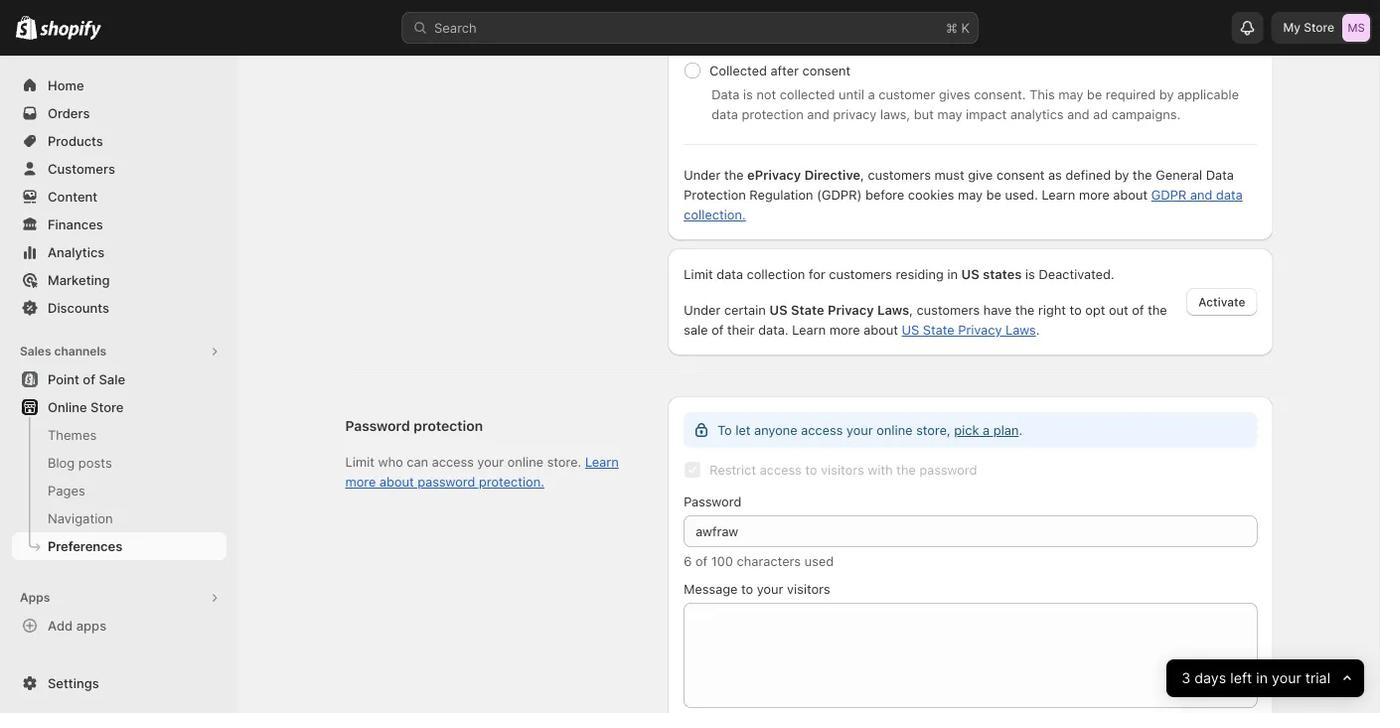 Task type: describe. For each thing, give the bounding box(es) containing it.
products
[[48, 133, 103, 149]]

my
[[1283, 20, 1301, 35]]

finances
[[48, 217, 103, 232]]

shopify image
[[16, 15, 37, 39]]

analytics
[[48, 244, 105, 260]]

left
[[1230, 670, 1252, 687]]

home link
[[12, 72, 227, 99]]

analytics link
[[12, 238, 227, 266]]

search
[[434, 20, 477, 35]]

my store
[[1283, 20, 1334, 35]]

store for online store
[[90, 399, 124, 415]]

themes
[[48, 427, 97, 443]]

discounts
[[48, 300, 109, 315]]

point of sale button
[[0, 366, 238, 393]]

orders
[[48, 105, 90, 121]]

customers
[[48, 161, 115, 176]]

in
[[1256, 670, 1268, 687]]

⌘ k
[[946, 20, 970, 35]]

blog posts
[[48, 455, 112, 471]]

sale
[[99, 372, 125, 387]]

settings link
[[12, 670, 227, 698]]

marketing link
[[12, 266, 227, 294]]

days
[[1194, 670, 1226, 687]]

⌘
[[946, 20, 958, 35]]

orders link
[[12, 99, 227, 127]]

apps
[[20, 591, 50, 605]]

content
[[48, 189, 98, 204]]

add apps
[[48, 618, 106, 633]]

themes link
[[12, 421, 227, 449]]

store for my store
[[1304, 20, 1334, 35]]

apps
[[76, 618, 106, 633]]

preferences
[[48, 539, 122, 554]]

online
[[48, 399, 87, 415]]



Task type: vqa. For each thing, say whether or not it's contained in the screenshot.
text field
no



Task type: locate. For each thing, give the bounding box(es) containing it.
0 horizontal spatial store
[[90, 399, 124, 415]]

navigation link
[[12, 505, 227, 533]]

point of sale
[[48, 372, 125, 387]]

posts
[[78, 455, 112, 471]]

preferences link
[[12, 533, 227, 560]]

sales channels
[[20, 344, 106, 359]]

store right my
[[1304, 20, 1334, 35]]

0 vertical spatial store
[[1304, 20, 1334, 35]]

pages link
[[12, 477, 227, 505]]

blog posts link
[[12, 449, 227, 477]]

customers link
[[12, 155, 227, 183]]

point of sale link
[[12, 366, 227, 393]]

store down sale
[[90, 399, 124, 415]]

my store image
[[1342, 14, 1370, 42]]

point
[[48, 372, 79, 387]]

channels
[[54, 344, 106, 359]]

sales
[[20, 344, 51, 359]]

settings
[[48, 676, 99, 691]]

1 vertical spatial store
[[90, 399, 124, 415]]

online store
[[48, 399, 124, 415]]

trial
[[1305, 670, 1330, 687]]

marketing
[[48, 272, 110, 288]]

discounts link
[[12, 294, 227, 322]]

home
[[48, 78, 84, 93]]

sales channels button
[[12, 338, 227, 366]]

1 horizontal spatial store
[[1304, 20, 1334, 35]]

shopify image
[[40, 20, 102, 40]]

of
[[83, 372, 95, 387]]

products link
[[12, 127, 227, 155]]

3
[[1181, 670, 1190, 687]]

content link
[[12, 183, 227, 211]]

navigation
[[48, 511, 113, 526]]

blog
[[48, 455, 75, 471]]

online store link
[[12, 393, 227, 421]]

apps button
[[12, 584, 227, 612]]

finances link
[[12, 211, 227, 238]]

add apps button
[[12, 612, 227, 640]]

pages
[[48, 483, 85, 498]]

store
[[1304, 20, 1334, 35], [90, 399, 124, 415]]

3 days left in your trial
[[1181, 670, 1330, 687]]

your
[[1272, 670, 1301, 687]]

add
[[48, 618, 73, 633]]

k
[[961, 20, 970, 35]]

3 days left in your trial button
[[1166, 660, 1364, 698]]



